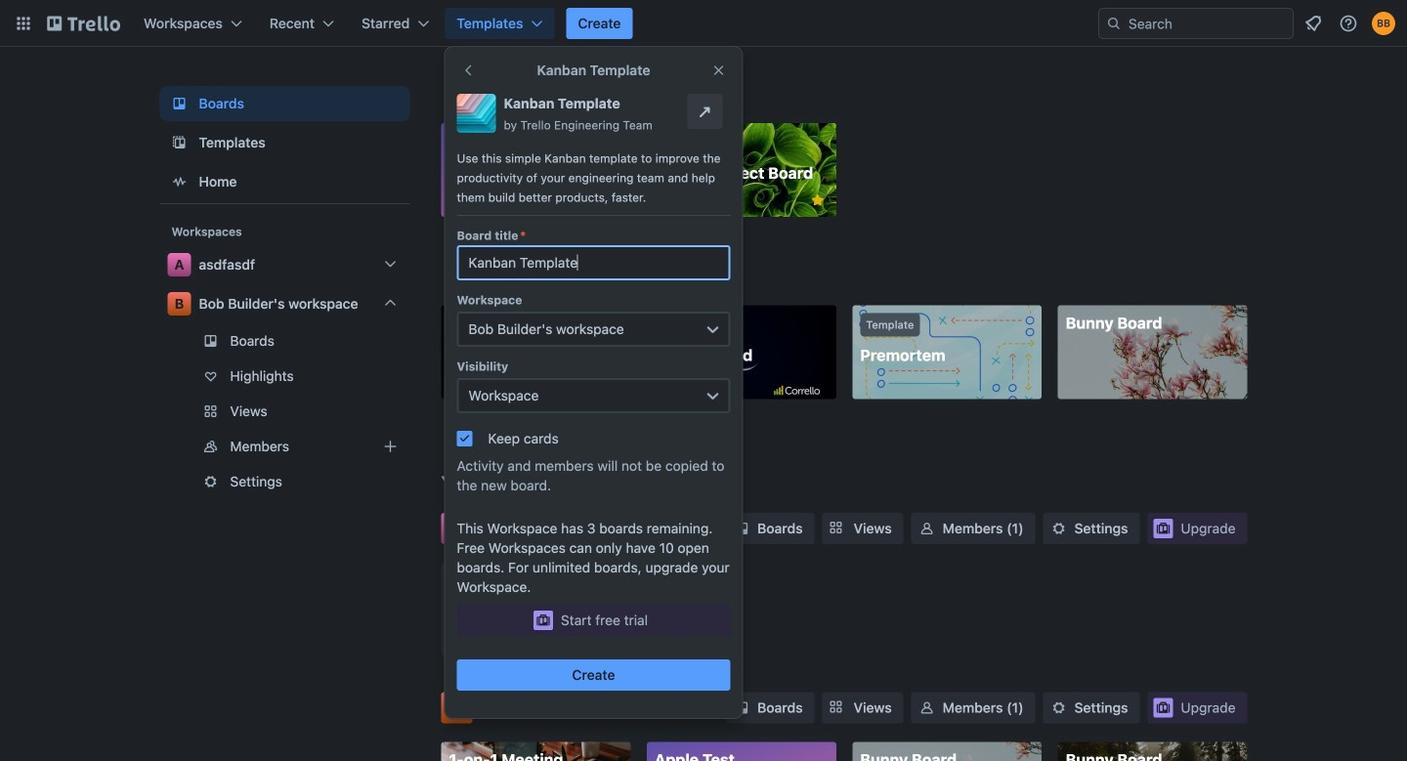 Task type: describe. For each thing, give the bounding box(es) containing it.
open information menu image
[[1340, 14, 1359, 33]]

template board image
[[168, 131, 191, 154]]

click to unstar this board. it will be removed from your starred list. image
[[809, 192, 827, 209]]

sm image
[[1050, 699, 1069, 718]]

home image
[[168, 170, 191, 194]]

Search field
[[1122, 10, 1294, 37]]

back to home image
[[47, 8, 120, 39]]



Task type: vqa. For each thing, say whether or not it's contained in the screenshot.
they
no



Task type: locate. For each thing, give the bounding box(es) containing it.
sm image
[[732, 519, 752, 539], [918, 519, 937, 539], [1050, 519, 1069, 539], [732, 699, 752, 718], [918, 699, 937, 718]]

0 notifications image
[[1302, 12, 1326, 35]]

bob builder (bobbuilder40) image
[[1373, 12, 1396, 35]]

close popover image
[[711, 63, 727, 78]]

primary element
[[0, 0, 1408, 47]]

return to previous screen image
[[461, 63, 477, 78]]

add image
[[379, 435, 402, 459]]

board image
[[168, 92, 191, 115]]

search image
[[1107, 16, 1122, 31]]

None text field
[[457, 245, 731, 281]]



